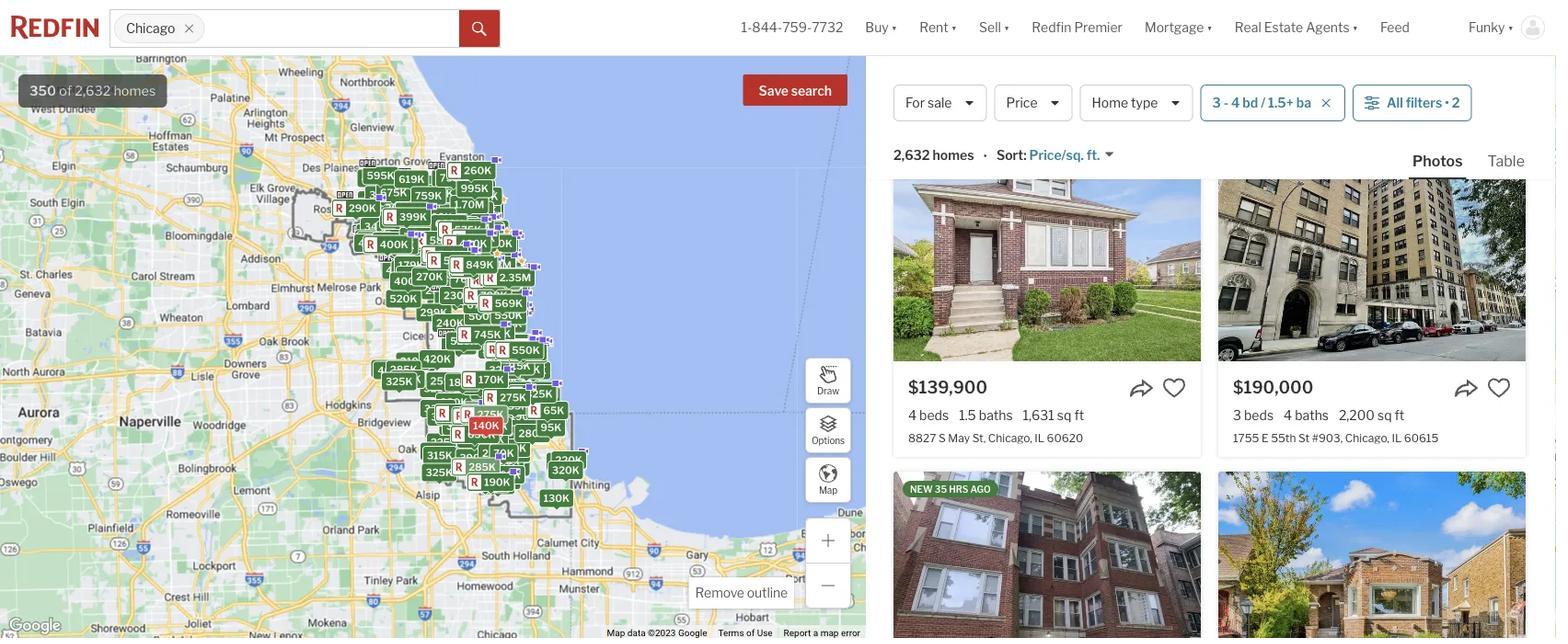 Task type: locate. For each thing, give the bounding box(es) containing it.
0 horizontal spatial 320k
[[431, 456, 459, 468]]

263k
[[495, 414, 522, 426]]

ft for $190,000
[[1395, 408, 1405, 423]]

None search field
[[205, 10, 459, 47]]

1 horizontal spatial 390k
[[460, 452, 488, 464]]

299k
[[423, 208, 451, 220], [420, 307, 448, 319]]

819k
[[399, 206, 426, 218]]

draw button
[[805, 358, 851, 404]]

534k
[[469, 205, 497, 217]]

74.9k
[[474, 385, 504, 397]]

ft up 60620
[[1074, 408, 1084, 423]]

1.75m
[[491, 272, 521, 284]]

4 beds up 8827
[[908, 408, 949, 423]]

map
[[819, 485, 838, 496]]

city guide link
[[1454, 78, 1529, 100]]

3 down 1.30m
[[463, 279, 469, 291]]

299k down 79.9k
[[420, 307, 448, 319]]

225k down 77.5k
[[479, 478, 506, 490]]

545k
[[426, 189, 454, 201], [442, 270, 470, 282]]

725k up 799k
[[474, 278, 501, 290]]

2 horizontal spatial 580k
[[482, 344, 510, 356]]

2 horizontal spatial 475k
[[461, 433, 488, 445]]

0 vertical spatial 1.25m
[[454, 227, 484, 239]]

beds for $190,000
[[1244, 408, 1274, 423]]

ft for $139,900
[[1074, 408, 1084, 423]]

favorite button image
[[1162, 376, 1186, 400], [1487, 376, 1511, 400]]

2 vertical spatial 290k
[[476, 434, 504, 446]]

5 ▾ from the left
[[1352, 20, 1358, 35]]

3.50m
[[486, 267, 518, 279]]

0 horizontal spatial 200k
[[343, 204, 371, 216]]

sq for $129,900
[[1047, 71, 1062, 87]]

310k down 295k
[[400, 356, 426, 368]]

300k down 79.9k
[[403, 357, 432, 369]]

4 ▾ from the left
[[1207, 20, 1213, 35]]

189k up 70k
[[489, 432, 515, 444]]

284k up 77.5k
[[498, 448, 526, 460]]

1 vertical spatial s
[[939, 431, 946, 445]]

sq right 2,200
[[1378, 408, 1392, 423]]

1 vertical spatial 4 beds
[[908, 408, 949, 423]]

1 vertical spatial 290k
[[492, 411, 520, 423]]

1 vertical spatial 390k
[[460, 452, 488, 464]]

rent ▾ button
[[920, 0, 957, 55]]

499k
[[470, 190, 498, 202]]

all
[[1387, 95, 1403, 111]]

600k
[[419, 215, 447, 227], [435, 218, 463, 230], [479, 231, 508, 243], [428, 254, 456, 266], [437, 255, 465, 267]]

save search
[[759, 83, 832, 99]]

0 vertical spatial 995k
[[461, 183, 489, 195]]

375k
[[415, 238, 442, 250], [394, 374, 421, 386], [468, 442, 495, 454]]

60620
[[1047, 431, 1083, 445]]

▾ inside mortgage ▾ dropdown button
[[1207, 20, 1213, 35]]

2 favorite button image from the left
[[1487, 376, 1511, 400]]

519k
[[382, 240, 408, 252]]

0 vertical spatial 395k
[[388, 233, 416, 245]]

595k down 569k
[[495, 318, 522, 330]]

475k up 389k
[[426, 188, 453, 200]]

1 vertical spatial 520k
[[390, 293, 417, 305]]

395k right 289k
[[388, 233, 416, 245]]

0 vertical spatial 725k
[[431, 234, 458, 246]]

225k up 630k
[[464, 415, 491, 426]]

81k
[[476, 478, 495, 490]]

529k
[[450, 336, 478, 348]]

3 ▾ from the left
[[1004, 20, 1010, 35]]

2 4 beds from the top
[[908, 408, 949, 423]]

1 horizontal spatial 640k
[[458, 263, 486, 275]]

525k
[[428, 216, 455, 228], [448, 220, 475, 232]]

189k
[[483, 408, 509, 420], [489, 432, 515, 444], [495, 469, 521, 481]]

1.30m
[[464, 263, 495, 275]]

3 up 1755
[[1233, 408, 1242, 423]]

420k up 535k
[[415, 212, 443, 224]]

3 left -
[[1213, 95, 1221, 111]]

type
[[1131, 95, 1158, 111]]

599k down 279k
[[512, 364, 540, 376]]

190k down 77.5k
[[484, 477, 510, 489]]

475k
[[426, 188, 453, 200], [380, 199, 407, 211], [461, 433, 488, 445]]

190k down 279k
[[520, 365, 547, 377]]

400k
[[362, 194, 390, 206], [380, 239, 408, 251], [386, 264, 414, 276], [394, 276, 422, 288], [498, 343, 526, 355]]

▾ right sell
[[1004, 20, 1010, 35]]

0 vertical spatial 315k
[[404, 240, 430, 252]]

beds for $139,900
[[920, 408, 949, 423]]

0 horizontal spatial 640k
[[384, 214, 412, 226]]

homes inside 2,632 homes •
[[933, 148, 974, 163]]

2,632 right of
[[75, 83, 111, 99]]

1-844-759-7732
[[741, 20, 843, 35]]

1 horizontal spatial 380k
[[431, 270, 459, 282]]

259k up "396k" on the bottom of the page
[[500, 385, 528, 397]]

570k up 799k
[[474, 277, 502, 289]]

500k up 1.70m
[[463, 183, 492, 195]]

320k down 258k
[[431, 456, 459, 468]]

▾ for rent ▾
[[951, 20, 957, 35]]

favorite button checkbox for $190,000
[[1487, 376, 1511, 400]]

▾ right mortgage
[[1207, 20, 1213, 35]]

1 horizontal spatial 950k
[[473, 297, 501, 309]]

375k left "74.9k"
[[394, 374, 421, 386]]

1 horizontal spatial 475k
[[426, 188, 453, 200]]

sq for $139,900
[[1057, 408, 1072, 423]]

favorite button checkbox
[[1162, 40, 1186, 64], [1162, 376, 1186, 400], [1487, 376, 1511, 400]]

table button
[[1484, 151, 1529, 178]]

0 vertical spatial •
[[1445, 95, 1449, 111]]

0 vertical spatial 170k
[[479, 374, 504, 386]]

475k down 850k
[[380, 199, 407, 211]]

chicago,
[[894, 74, 977, 99], [1009, 95, 1053, 108], [988, 431, 1032, 445], [1345, 431, 1390, 445]]

1 horizontal spatial 599k
[[472, 275, 500, 287]]

2,632
[[75, 83, 111, 99], [894, 148, 930, 163]]

2 ▾ from the left
[[951, 20, 957, 35]]

240k
[[369, 187, 397, 199], [344, 202, 372, 214], [436, 318, 464, 330], [468, 406, 496, 418], [460, 411, 488, 423], [499, 442, 527, 454], [555, 455, 582, 467]]

255k
[[502, 344, 529, 356]]

ft for $129,900
[[1064, 71, 1074, 87]]

80k
[[521, 403, 543, 415]]

0 horizontal spatial 340k
[[364, 221, 392, 233]]

200k
[[343, 204, 371, 216], [417, 267, 445, 279], [454, 457, 482, 469]]

baths for $139,900
[[979, 408, 1013, 423]]

315k
[[404, 240, 430, 252], [487, 396, 513, 407], [427, 450, 453, 462]]

1 vertical spatial 699k
[[509, 347, 537, 359]]

▾ for mortgage ▾
[[1207, 20, 1213, 35]]

725k up the 710k
[[431, 234, 458, 246]]

sq up home type
[[1123, 71, 1137, 87]]

• inside 2,632 homes •
[[983, 149, 987, 164]]

1 horizontal spatial favorite button image
[[1487, 376, 1511, 400]]

1 favorite button image from the left
[[1162, 376, 1186, 400]]

• inside button
[[1445, 95, 1449, 111]]

460k
[[505, 361, 533, 373]]

189k down 44.9k
[[495, 469, 521, 481]]

545k up 389k
[[426, 189, 454, 201]]

price/sq. ft. button
[[1027, 147, 1115, 164]]

260k up 95k
[[535, 409, 563, 421]]

favorite button image
[[1162, 40, 1186, 64]]

homes down the chicago
[[114, 83, 156, 99]]

s
[[939, 95, 946, 108], [939, 431, 946, 445]]

1755 e 55th st #903, chicago, il 60615
[[1233, 431, 1439, 445]]

240k up 44.9k
[[499, 442, 527, 454]]

s left may
[[939, 431, 946, 445]]

710k
[[438, 249, 464, 261]]

228k
[[477, 434, 504, 446]]

0 horizontal spatial 199k
[[400, 285, 426, 297]]

1 vertical spatial homes
[[933, 148, 974, 163]]

market insights link
[[1326, 60, 1436, 100]]

670k
[[472, 231, 500, 243]]

• for filters
[[1445, 95, 1449, 111]]

375k down 630k
[[468, 442, 495, 454]]

580k down 519k
[[395, 264, 423, 276]]

389k
[[424, 211, 452, 223]]

2 horizontal spatial 599k
[[512, 364, 540, 376]]

0 horizontal spatial 950k
[[438, 232, 466, 244]]

buy ▾ button
[[854, 0, 909, 55]]

200k down 69.2k at left
[[454, 457, 482, 469]]

1 horizontal spatial homes
[[933, 148, 974, 163]]

310k up 179k
[[394, 244, 420, 256]]

4 beds for $139,900
[[908, 408, 949, 423]]

•
[[1445, 95, 1449, 111], [983, 149, 987, 164]]

116k
[[487, 407, 511, 419]]

3 inside button
[[1213, 95, 1221, 111]]

favorite button image for $139,900
[[1162, 376, 1186, 400]]

270k up 295k
[[416, 271, 443, 283]]

340k up 455k
[[364, 221, 392, 233]]

0 vertical spatial 4 beds
[[908, 71, 949, 87]]

baths up ave,
[[970, 71, 1004, 87]]

540k
[[405, 225, 433, 237]]

1.38m
[[488, 263, 519, 275]]

beds up for sale
[[920, 71, 949, 87]]

1 vertical spatial 950k
[[473, 297, 501, 309]]

previous button image
[[908, 240, 927, 258]]

260k up '499k'
[[464, 165, 492, 177]]

1 vertical spatial 315k
[[487, 396, 513, 407]]

0 horizontal spatial 390k
[[387, 240, 415, 252]]

ba
[[1296, 95, 1311, 111]]

270k
[[436, 172, 463, 184], [432, 262, 459, 274], [416, 271, 443, 283], [498, 434, 525, 446]]

$190,000
[[1233, 377, 1314, 398]]

feed button
[[1369, 0, 1458, 55]]

340k
[[408, 208, 436, 220], [364, 221, 392, 233]]

640k
[[384, 214, 412, 226], [458, 263, 486, 275]]

0 vertical spatial 599k
[[424, 238, 452, 249]]

2,632 down for
[[894, 148, 930, 163]]

570k up 685k
[[473, 225, 500, 237]]

284k down 150k
[[506, 392, 534, 404]]

595k up 519k
[[381, 224, 408, 236]]

1 vertical spatial 2.00m
[[493, 280, 526, 292]]

homes down for sale button
[[933, 148, 974, 163]]

homes
[[114, 83, 156, 99], [933, 148, 974, 163]]

390k up 179k
[[387, 240, 415, 252]]

1 vertical spatial 130k
[[474, 465, 500, 477]]

260k up 81k
[[471, 464, 499, 476]]

1 vertical spatial 2,632
[[894, 148, 930, 163]]

549k
[[423, 214, 451, 226]]

220k
[[460, 420, 487, 432], [443, 421, 470, 433], [555, 455, 583, 467]]

1.06m
[[444, 203, 475, 215]]

1 4 beds from the top
[[908, 71, 949, 87]]

0 vertical spatial 2,632
[[75, 83, 111, 99]]

170k up 217k
[[479, 374, 504, 386]]

846k
[[472, 242, 500, 254]]

1 horizontal spatial 2,632
[[894, 148, 930, 163]]

1 horizontal spatial 340k
[[408, 208, 436, 220]]

745k
[[474, 329, 501, 341]]

220k down 95k
[[555, 455, 583, 467]]

beds up 8827
[[920, 408, 949, 423]]

ad region
[[1234, 0, 1510, 84]]

baths for $190,000
[[1295, 408, 1329, 423]]

1 vertical spatial 599k
[[472, 275, 500, 287]]

420k down 529k
[[423, 354, 451, 366]]

sell ▾
[[979, 20, 1010, 35]]

380k
[[431, 270, 459, 282], [375, 363, 403, 375]]

sale
[[928, 95, 952, 111]]

0 horizontal spatial •
[[983, 149, 987, 164]]

1 horizontal spatial 250k
[[551, 457, 579, 469]]

6 ▾ from the left
[[1508, 20, 1514, 35]]

estate
[[1264, 20, 1303, 35]]

259k
[[430, 375, 458, 387], [500, 385, 528, 397]]

220k left 140k
[[443, 421, 470, 433]]

redfin
[[1032, 20, 1072, 35]]

95k
[[541, 422, 562, 434]]

baths up "8827 s may st, chicago, il 60620"
[[979, 408, 1013, 423]]

0 horizontal spatial 520k
[[360, 227, 388, 239]]

1 vertical spatial 284k
[[498, 448, 526, 460]]

1 vertical spatial 395k
[[401, 269, 428, 281]]

4 beds up 7543
[[908, 71, 949, 87]]

• right the "filters"
[[1445, 95, 1449, 111]]

new
[[910, 484, 933, 495]]

1 ▾ from the left
[[892, 20, 897, 35]]

real estate agents ▾ link
[[1235, 0, 1358, 55]]

340k up 540k
[[408, 208, 436, 220]]

185k
[[449, 377, 475, 389], [485, 480, 511, 492]]

0 vertical spatial 130k
[[496, 399, 522, 411]]

0 vertical spatial 699k
[[494, 271, 522, 283]]

1 vertical spatial 380k
[[375, 363, 403, 375]]

175k
[[528, 385, 554, 397]]

▾ right rent
[[951, 20, 957, 35]]

2,632 inside 2,632 homes •
[[894, 148, 930, 163]]

▾ right funky
[[1508, 20, 1514, 35]]

2 vertical spatial 599k
[[512, 364, 540, 376]]

300k
[[448, 287, 476, 299], [403, 357, 432, 369], [440, 410, 468, 422], [499, 413, 527, 425], [446, 421, 475, 433], [520, 423, 548, 435]]

photo of 6738 s crandon ave #1, chicago, il 60649 image
[[894, 472, 1201, 639]]

▾ inside rent ▾ dropdown button
[[951, 20, 957, 35]]

225k up 445k
[[431, 437, 458, 449]]

375k down 540k
[[415, 238, 442, 250]]

1.01m
[[495, 280, 524, 292]]

849k
[[466, 259, 494, 271], [446, 286, 474, 298], [469, 299, 497, 311]]

0 vertical spatial 290k
[[349, 202, 376, 214]]

270k down the 710k
[[432, 262, 459, 274]]

250k down '409k' on the top left of the page
[[412, 284, 440, 296]]

390k
[[387, 240, 415, 252], [460, 452, 488, 464]]

price/sq.
[[1029, 148, 1084, 163]]

1 vertical spatial 1.05m
[[511, 354, 541, 366]]

200k up 295k
[[417, 267, 445, 279]]

345k
[[369, 189, 397, 201]]

1 vertical spatial 650k
[[457, 230, 485, 242]]

0 vertical spatial 640k
[[384, 214, 412, 226]]

baths for $129,900
[[970, 71, 1004, 87]]

520k down '409k' on the top left of the page
[[390, 293, 417, 305]]

▾ inside buy ▾ dropdown button
[[892, 20, 897, 35]]

funky
[[1469, 20, 1505, 35]]

0 horizontal spatial 2,632
[[75, 83, 111, 99]]

1 horizontal spatial 199k
[[487, 432, 513, 444]]

580k up 770k
[[443, 255, 472, 267]]

599k up 924k
[[424, 238, 452, 249]]

0 vertical spatial 340k
[[408, 208, 436, 220]]

1.00m
[[455, 257, 486, 269]]

real estate agents ▾
[[1235, 20, 1358, 35]]

save search button
[[743, 75, 848, 106]]

750k down "890k"
[[450, 253, 478, 264]]

sq right 1,671
[[1047, 71, 1062, 87]]

home type button
[[1080, 85, 1193, 121]]

0 vertical spatial 250k
[[412, 284, 440, 296]]

1 vertical spatial 199k
[[487, 432, 513, 444]]

395k up 295k
[[401, 269, 428, 281]]

675k up '409k' on the top left of the page
[[412, 249, 439, 261]]

409k
[[405, 270, 433, 282]]

0 vertical spatial 185k
[[449, 377, 475, 389]]

0 vertical spatial 189k
[[483, 408, 509, 420]]

ft left for on the top right of page
[[1064, 71, 1074, 87]]

1 vertical spatial 225k
[[431, 437, 458, 449]]

premier
[[1074, 20, 1123, 35]]

170k up "116k"
[[494, 392, 520, 404]]

569k
[[495, 298, 523, 310]]

for sale
[[906, 95, 952, 111]]

1 horizontal spatial 520k
[[390, 293, 417, 305]]

prairie
[[948, 95, 982, 108]]

2 vertical spatial 595k
[[495, 318, 522, 330]]

submit search image
[[472, 22, 487, 37]]

1 vertical spatial 1.25m
[[478, 262, 508, 274]]

▾ inside sell ▾ dropdown button
[[1004, 20, 1010, 35]]

520k down 415k
[[360, 227, 388, 239]]

0 horizontal spatial 725k
[[431, 234, 458, 246]]

189k up 339k
[[483, 408, 509, 420]]



Task type: describe. For each thing, give the bounding box(es) containing it.
729k
[[516, 346, 543, 358]]

0 vertical spatial 1.10m
[[461, 223, 490, 235]]

1 vertical spatial 375k
[[394, 374, 421, 386]]

photo of 1755 e 55th st #903, chicago, il 60615 image
[[1219, 135, 1526, 362]]

photos button
[[1409, 151, 1484, 179]]

remove chicago image
[[183, 23, 194, 34]]

0 vertical spatial 545k
[[426, 189, 454, 201]]

• for homes
[[983, 149, 987, 164]]

405k
[[378, 365, 406, 377]]

-
[[1224, 95, 1229, 111]]

809k
[[448, 173, 477, 184]]

1 vertical spatial 310k
[[400, 356, 426, 368]]

0 vertical spatial homes
[[114, 83, 156, 99]]

0 vertical spatial 190k
[[520, 365, 547, 377]]

253k
[[482, 448, 509, 460]]

home type
[[1092, 95, 1158, 111]]

300k down "80k"
[[520, 423, 548, 435]]

0 vertical spatial 299k
[[423, 208, 451, 220]]

0 horizontal spatial 599k
[[424, 238, 452, 249]]

photo of 8827 s may st, chicago, il 60620 image
[[894, 135, 1201, 362]]

3 - 4 bd / 1.5+ ba
[[1213, 95, 1311, 111]]

1 vertical spatial 725k
[[474, 278, 501, 290]]

455k
[[359, 233, 387, 245]]

market
[[1326, 80, 1377, 98]]

beds for $129,900
[[920, 71, 949, 87]]

45k
[[496, 475, 517, 487]]

4 baths
[[1284, 408, 1329, 423]]

2 vertical spatial 395k
[[497, 399, 525, 411]]

0 vertical spatial 2.00m
[[470, 247, 503, 259]]

ago
[[971, 484, 991, 495]]

270k up 100k
[[498, 434, 525, 446]]

ft left (lot)
[[1140, 71, 1150, 87]]

2 vertical spatial 650k
[[458, 265, 487, 277]]

270k up 759k
[[436, 172, 463, 184]]

▾ for sell ▾
[[1004, 20, 1010, 35]]

350
[[29, 83, 56, 99]]

4 up 8827
[[908, 408, 917, 423]]

1-
[[741, 20, 752, 35]]

0 vertical spatial 260k
[[464, 165, 492, 177]]

2 vertical spatial 190k
[[484, 477, 510, 489]]

0 vertical spatial 310k
[[394, 244, 420, 256]]

695k
[[487, 262, 515, 274]]

3 down 680k
[[483, 276, 489, 288]]

300k down 49k
[[440, 410, 468, 422]]

funky ▾
[[1469, 20, 1514, 35]]

675k up 450k
[[467, 299, 494, 311]]

500k up 295k
[[408, 269, 437, 281]]

1.5 baths
[[959, 408, 1013, 423]]

$129,900
[[908, 40, 987, 61]]

2.45m
[[496, 271, 528, 283]]

map region
[[0, 0, 1033, 639]]

1.03m
[[481, 259, 512, 271]]

1 horizontal spatial 320k
[[552, 465, 580, 477]]

675k up 415k
[[380, 187, 407, 199]]

1,631 sq ft
[[1023, 408, 1084, 423]]

1-844-759-7732 link
[[741, 20, 843, 35]]

0 vertical spatial 375k
[[415, 238, 442, 250]]

hrs
[[949, 484, 969, 495]]

240k down 95k
[[555, 455, 582, 467]]

1 horizontal spatial 580k
[[443, 255, 472, 267]]

240k down 345k
[[344, 202, 372, 214]]

60619
[[1068, 95, 1102, 108]]

300k up 265k
[[499, 413, 527, 425]]

all filters • 2
[[1387, 95, 1460, 111]]

330k up 258k
[[440, 397, 468, 409]]

2,632 homes •
[[894, 148, 987, 164]]

295k
[[425, 285, 453, 297]]

2 vertical spatial 625k
[[501, 343, 529, 355]]

570k up 1.06m on the top of the page
[[441, 181, 469, 193]]

all filters • 2 button
[[1353, 85, 1472, 121]]

agents
[[1306, 20, 1350, 35]]

favorite button checkbox for $129,900
[[1162, 40, 1186, 64]]

of
[[59, 83, 72, 99]]

1,631
[[1023, 408, 1055, 423]]

sell ▾ button
[[968, 0, 1021, 55]]

329k
[[550, 457, 577, 469]]

500k up 450k
[[468, 311, 497, 323]]

8827 s may st, chicago, il 60620
[[908, 431, 1083, 445]]

remove 3 - 4 bd / 1.5+ ba image
[[1321, 98, 1332, 109]]

0 horizontal spatial 380k
[[375, 363, 403, 375]]

1 vertical spatial 260k
[[535, 409, 563, 421]]

4 beds for $129,900
[[908, 71, 949, 87]]

3.95m
[[488, 271, 520, 283]]

1 vertical spatial 995k
[[471, 256, 499, 268]]

1.65m
[[469, 251, 499, 263]]

0 vertical spatial 595k
[[367, 170, 395, 182]]

mortgage ▾
[[1145, 20, 1213, 35]]

price button
[[994, 85, 1073, 121]]

0 vertical spatial 380k
[[431, 270, 459, 282]]

2 vertical spatial 130k
[[544, 493, 570, 505]]

240k up 529k
[[436, 318, 464, 330]]

49k
[[463, 391, 484, 403]]

0 horizontal spatial 475k
[[380, 199, 407, 211]]

780k
[[505, 338, 533, 350]]

0 vertical spatial 225k
[[464, 415, 491, 426]]

675k up the 230k
[[448, 275, 475, 287]]

#903,
[[1312, 431, 1343, 445]]

730k
[[473, 246, 500, 258]]

0 horizontal spatial 250k
[[412, 284, 440, 296]]

mortgage ▾ button
[[1134, 0, 1224, 55]]

1 vertical spatial 340k
[[364, 221, 392, 233]]

2 vertical spatial 189k
[[495, 469, 521, 481]]

0 vertical spatial 284k
[[506, 392, 534, 404]]

table
[[1488, 152, 1525, 170]]

1 vertical spatial 200k
[[417, 267, 445, 279]]

0 vertical spatial 625k
[[453, 236, 480, 248]]

favorite button image for $190,000
[[1487, 376, 1511, 400]]

525k down 1.06m on the top of the page
[[428, 216, 455, 228]]

s for $129,900
[[939, 95, 946, 108]]

bd
[[1243, 95, 1258, 111]]

2 vertical spatial 375k
[[468, 442, 495, 454]]

140k
[[473, 420, 499, 432]]

750k up '1.85m'
[[485, 238, 513, 250]]

(lot)
[[1153, 71, 1176, 87]]

365k
[[514, 415, 542, 427]]

1 vertical spatial 545k
[[442, 270, 470, 282]]

0 vertical spatial 199k
[[400, 285, 426, 297]]

1.5
[[959, 408, 976, 423]]

city
[[1454, 80, 1483, 98]]

2 vertical spatial 260k
[[471, 464, 499, 476]]

0 vertical spatial 950k
[[438, 232, 466, 244]]

photo of 11408 s lowe ave, chicago, il 60628 image
[[1219, 472, 1526, 639]]

69.2k
[[471, 440, 501, 452]]

▾ inside real estate agents ▾ 'link'
[[1352, 20, 1358, 35]]

445k
[[429, 455, 457, 467]]

1 horizontal spatial 185k
[[485, 480, 511, 492]]

220k down 155k
[[460, 420, 487, 432]]

2 horizontal spatial 200k
[[454, 457, 482, 469]]

680k
[[467, 263, 495, 275]]

1 vertical spatial 250k
[[551, 457, 579, 469]]

4,320
[[1084, 71, 1120, 87]]

s for $139,900
[[939, 431, 946, 445]]

240k up 140k
[[468, 406, 496, 418]]

55th
[[1271, 431, 1296, 445]]

0 horizontal spatial 259k
[[430, 375, 458, 387]]

949k
[[490, 266, 518, 278]]

0 vertical spatial 650k
[[462, 205, 490, 217]]

570k down 1.01m
[[487, 301, 515, 313]]

price
[[1006, 95, 1038, 111]]

next button image
[[1168, 240, 1186, 258]]

search
[[791, 83, 832, 99]]

145k
[[536, 407, 562, 419]]

1 vertical spatial 299k
[[420, 307, 448, 319]]

remove outline button
[[689, 578, 794, 609]]

7543
[[908, 95, 936, 108]]

1 vertical spatial 190k
[[510, 411, 537, 423]]

:
[[1024, 148, 1027, 163]]

0 horizontal spatial 580k
[[395, 264, 423, 276]]

buy ▾
[[865, 20, 897, 35]]

330k left 49k
[[424, 403, 452, 415]]

0 vertical spatial 420k
[[415, 212, 443, 224]]

google image
[[5, 615, 65, 639]]

240k up 630k
[[460, 411, 488, 423]]

for
[[1076, 74, 1104, 99]]

4 up for
[[908, 71, 917, 87]]

750k down 819k
[[404, 231, 431, 243]]

2.20m
[[486, 277, 517, 288]]

1,671 sq ft
[[1014, 71, 1074, 87]]

647k
[[465, 221, 492, 233]]

1 vertical spatial 1.10m
[[454, 267, 483, 279]]

500k up 685k
[[476, 224, 505, 236]]

619k
[[399, 173, 425, 185]]

▾ for funky ▾
[[1508, 20, 1514, 35]]

redfin premier button
[[1021, 0, 1134, 55]]

300k down 155k
[[446, 421, 475, 433]]

799k
[[480, 290, 508, 302]]

4 inside button
[[1231, 95, 1240, 111]]

photo of 7543 s prairie ave, chicago, il 60619 image
[[894, 0, 1201, 25]]

639k
[[493, 310, 521, 322]]

750k up 759k
[[440, 172, 467, 184]]

map button
[[805, 457, 851, 503]]

560k
[[451, 235, 479, 247]]

1 vertical spatial 595k
[[381, 224, 408, 236]]

save
[[759, 83, 789, 99]]

2 inside button
[[1452, 95, 1460, 111]]

/
[[1261, 95, 1266, 111]]

outline
[[747, 586, 788, 601]]

1 vertical spatial 625k
[[493, 271, 521, 283]]

4 up 55th
[[1284, 408, 1292, 423]]

1 vertical spatial 189k
[[489, 432, 515, 444]]

e
[[1262, 431, 1269, 445]]

sq for $190,000
[[1378, 408, 1392, 423]]

2 vertical spatial 225k
[[479, 478, 506, 490]]

300k down 770k
[[448, 287, 476, 299]]

240k up 415k
[[369, 187, 397, 199]]

215k
[[505, 360, 531, 372]]

1 vertical spatial 170k
[[494, 392, 520, 404]]

for
[[906, 95, 925, 111]]

favorite button checkbox for $139,900
[[1162, 376, 1186, 400]]

3.30m
[[478, 244, 511, 256]]

0 vertical spatial 1.05m
[[459, 222, 490, 234]]

st,
[[972, 431, 986, 445]]

1 vertical spatial 420k
[[423, 354, 451, 366]]

▾ for buy ▾
[[892, 20, 897, 35]]

sell
[[979, 20, 1001, 35]]

525k up 560k
[[448, 220, 475, 232]]

439k
[[358, 237, 386, 249]]

2.35m
[[500, 272, 531, 284]]

1 horizontal spatial 259k
[[500, 385, 528, 397]]

2 vertical spatial 315k
[[427, 450, 453, 462]]

mortgage
[[1145, 20, 1204, 35]]

60615
[[1404, 431, 1439, 445]]



Task type: vqa. For each thing, say whether or not it's contained in the screenshot.
bottom The $550,000
no



